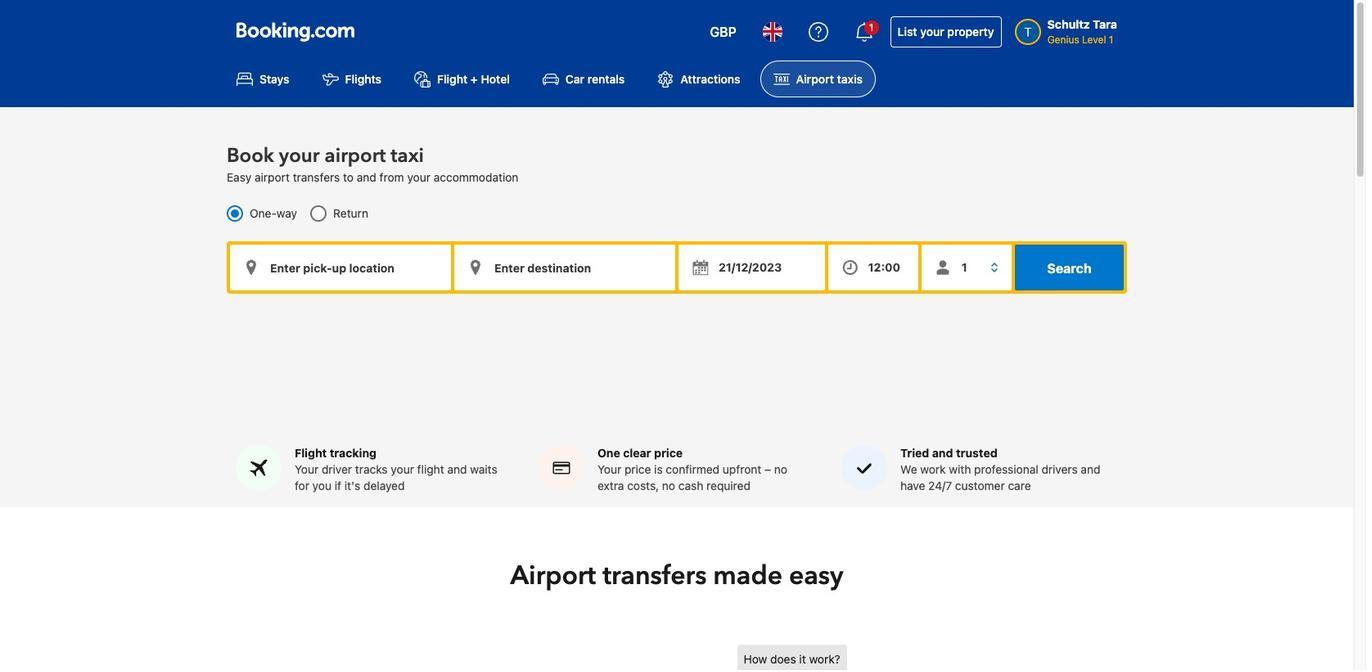 Task type: locate. For each thing, give the bounding box(es) containing it.
tracking
[[330, 446, 377, 460]]

transfers
[[293, 171, 340, 184], [603, 558, 707, 595]]

0 vertical spatial flight
[[437, 72, 468, 86]]

1 vertical spatial price
[[625, 463, 651, 477]]

price up is
[[654, 446, 683, 460]]

1 horizontal spatial airport
[[796, 72, 834, 86]]

and inside flight tracking your driver tracks your flight and waits for you if it's delayed
[[447, 463, 467, 477]]

easy
[[789, 558, 844, 595]]

airport for airport taxis
[[796, 72, 834, 86]]

work
[[920, 463, 946, 477]]

flight
[[417, 463, 444, 477]]

1 vertical spatial flight
[[295, 446, 327, 460]]

flight inside flight tracking your driver tracks your flight and waits for you if it's delayed
[[295, 446, 327, 460]]

return
[[333, 207, 368, 220]]

genius
[[1048, 34, 1080, 46]]

your
[[920, 25, 944, 38], [279, 143, 320, 170], [407, 171, 431, 184], [391, 463, 414, 477]]

booking.com online hotel reservations image
[[237, 22, 354, 42]]

1 horizontal spatial transfers
[[603, 558, 707, 595]]

and right to
[[357, 171, 376, 184]]

0 vertical spatial transfers
[[293, 171, 340, 184]]

1 inside schultz tara genius level 1
[[1109, 34, 1114, 46]]

0 horizontal spatial flight
[[295, 446, 327, 460]]

way
[[277, 207, 297, 220]]

from
[[380, 171, 404, 184]]

required
[[707, 479, 751, 493]]

flight + hotel link
[[401, 61, 523, 98]]

no right –
[[774, 463, 788, 477]]

and
[[357, 171, 376, 184], [932, 446, 953, 460], [447, 463, 467, 477], [1081, 463, 1101, 477]]

1 inside button
[[869, 21, 874, 34]]

confirmed
[[666, 463, 720, 477]]

Enter pick-up location text field
[[230, 245, 451, 291]]

book your airport taxi easy airport transfers to and from your accommodation
[[227, 143, 519, 184]]

easy
[[227, 171, 251, 184]]

level
[[1082, 34, 1106, 46]]

with
[[949, 463, 971, 477]]

it
[[799, 653, 806, 667]]

taxi
[[391, 143, 424, 170]]

your down one
[[598, 463, 621, 477]]

airport for airport transfers made easy
[[510, 558, 596, 595]]

1 down tara
[[1109, 34, 1114, 46]]

airport up to
[[325, 143, 386, 170]]

hotel
[[481, 72, 510, 86]]

1 horizontal spatial no
[[774, 463, 788, 477]]

if
[[335, 479, 341, 493]]

1 vertical spatial airport
[[255, 171, 290, 184]]

for
[[295, 479, 309, 493]]

no
[[774, 463, 788, 477], [662, 479, 675, 493]]

your
[[295, 463, 319, 477], [598, 463, 621, 477]]

–
[[765, 463, 771, 477]]

2 your from the left
[[598, 463, 621, 477]]

accommodation
[[434, 171, 519, 184]]

price
[[654, 446, 683, 460], [625, 463, 651, 477]]

flight + hotel
[[437, 72, 510, 86]]

trusted
[[956, 446, 998, 460]]

transfers inside book your airport taxi easy airport transfers to and from your accommodation
[[293, 171, 340, 184]]

0 horizontal spatial transfers
[[293, 171, 340, 184]]

1 vertical spatial transfers
[[603, 558, 707, 595]]

airport down book
[[255, 171, 290, 184]]

0 horizontal spatial no
[[662, 479, 675, 493]]

list
[[898, 25, 917, 38]]

costs,
[[627, 479, 659, 493]]

extra
[[598, 479, 624, 493]]

airport taxis link
[[760, 61, 876, 98]]

your up the for
[[295, 463, 319, 477]]

your up delayed
[[391, 463, 414, 477]]

1 vertical spatial airport
[[510, 558, 596, 595]]

flight left +
[[437, 72, 468, 86]]

0 horizontal spatial 1
[[869, 21, 874, 34]]

your inside "link"
[[920, 25, 944, 38]]

airport
[[325, 143, 386, 170], [255, 171, 290, 184]]

1 left 'list'
[[869, 21, 874, 34]]

and right flight
[[447, 463, 467, 477]]

1 horizontal spatial flight
[[437, 72, 468, 86]]

your inside one clear price your price is confirmed upfront – no extra costs, no cash required
[[598, 463, 621, 477]]

driver
[[322, 463, 352, 477]]

airport
[[796, 72, 834, 86], [510, 558, 596, 595]]

delayed
[[363, 479, 405, 493]]

0 horizontal spatial price
[[625, 463, 651, 477]]

flight
[[437, 72, 468, 86], [295, 446, 327, 460]]

0 horizontal spatial airport
[[510, 558, 596, 595]]

0 vertical spatial airport
[[325, 143, 386, 170]]

+
[[471, 72, 478, 86]]

attractions
[[681, 72, 741, 86]]

0 vertical spatial airport
[[796, 72, 834, 86]]

1 horizontal spatial your
[[598, 463, 621, 477]]

12:00
[[868, 261, 901, 274]]

12:00 button
[[828, 245, 918, 291]]

21/12/2023 button
[[679, 245, 825, 291]]

1 horizontal spatial airport
[[325, 143, 386, 170]]

booking airport taxi image
[[737, 645, 1081, 670]]

taxis
[[837, 72, 863, 86]]

flight for flight + hotel
[[437, 72, 468, 86]]

one
[[598, 446, 620, 460]]

your right 'list'
[[920, 25, 944, 38]]

price down clear
[[625, 463, 651, 477]]

and inside book your airport taxi easy airport transfers to and from your accommodation
[[357, 171, 376, 184]]

care
[[1008, 479, 1031, 493]]

have
[[900, 479, 925, 493]]

0 horizontal spatial your
[[295, 463, 319, 477]]

0 horizontal spatial airport
[[255, 171, 290, 184]]

customer
[[955, 479, 1005, 493]]

work?
[[809, 653, 840, 667]]

1 your from the left
[[295, 463, 319, 477]]

airport transfers made easy
[[510, 558, 844, 595]]

tara
[[1093, 17, 1117, 31]]

1
[[869, 21, 874, 34], [1109, 34, 1114, 46]]

one-
[[250, 207, 277, 220]]

property
[[947, 25, 994, 38]]

0 vertical spatial no
[[774, 463, 788, 477]]

1 horizontal spatial price
[[654, 446, 683, 460]]

flight up driver
[[295, 446, 327, 460]]

stays
[[260, 72, 289, 86]]

flights link
[[309, 61, 395, 98]]

your down taxi
[[407, 171, 431, 184]]

no down is
[[662, 479, 675, 493]]

your right book
[[279, 143, 320, 170]]

1 horizontal spatial 1
[[1109, 34, 1114, 46]]

how
[[744, 653, 767, 667]]

airport taxis
[[796, 72, 863, 86]]



Task type: vqa. For each thing, say whether or not it's contained in the screenshot.
court, on the top of the page
no



Task type: describe. For each thing, give the bounding box(es) containing it.
gbp button
[[700, 12, 746, 52]]

schultz
[[1048, 17, 1090, 31]]

one-way
[[250, 207, 297, 220]]

we
[[900, 463, 917, 477]]

professional
[[974, 463, 1039, 477]]

waits
[[470, 463, 497, 477]]

21/12/2023
[[719, 261, 782, 274]]

flight tracking your driver tracks your flight and waits for you if it's delayed
[[295, 446, 497, 493]]

upfront
[[723, 463, 762, 477]]

24/7
[[928, 479, 952, 493]]

cash
[[679, 479, 704, 493]]

and right drivers
[[1081, 463, 1101, 477]]

search
[[1047, 261, 1092, 276]]

how does it work?
[[744, 653, 840, 667]]

your inside flight tracking your driver tracks your flight and waits for you if it's delayed
[[391, 463, 414, 477]]

you
[[312, 479, 332, 493]]

list your property link
[[890, 16, 1002, 47]]

clear
[[623, 446, 651, 460]]

car
[[566, 72, 585, 86]]

and up work
[[932, 446, 953, 460]]

Enter destination text field
[[454, 245, 675, 291]]

is
[[654, 463, 663, 477]]

drivers
[[1042, 463, 1078, 477]]

rentals
[[588, 72, 625, 86]]

to
[[343, 171, 354, 184]]

one clear price your price is confirmed upfront – no extra costs, no cash required
[[598, 446, 788, 493]]

made
[[713, 558, 783, 595]]

car rentals
[[566, 72, 625, 86]]

it's
[[344, 479, 360, 493]]

car rentals link
[[530, 61, 638, 98]]

tried and trusted we work with professional drivers and have 24/7 customer care
[[900, 446, 1101, 493]]

list your property
[[898, 25, 994, 38]]

flight for flight tracking your driver tracks your flight and waits for you if it's delayed
[[295, 446, 327, 460]]

gbp
[[710, 25, 736, 39]]

1 vertical spatial no
[[662, 479, 675, 493]]

tracks
[[355, 463, 388, 477]]

does
[[770, 653, 796, 667]]

book
[[227, 143, 274, 170]]

your inside flight tracking your driver tracks your flight and waits for you if it's delayed
[[295, 463, 319, 477]]

attractions link
[[644, 61, 754, 98]]

0 vertical spatial price
[[654, 446, 683, 460]]

tried
[[900, 446, 929, 460]]

flights
[[345, 72, 382, 86]]

schultz tara genius level 1
[[1048, 17, 1117, 46]]

search button
[[1015, 245, 1124, 291]]

stays link
[[223, 61, 303, 98]]

1 button
[[845, 12, 884, 52]]



